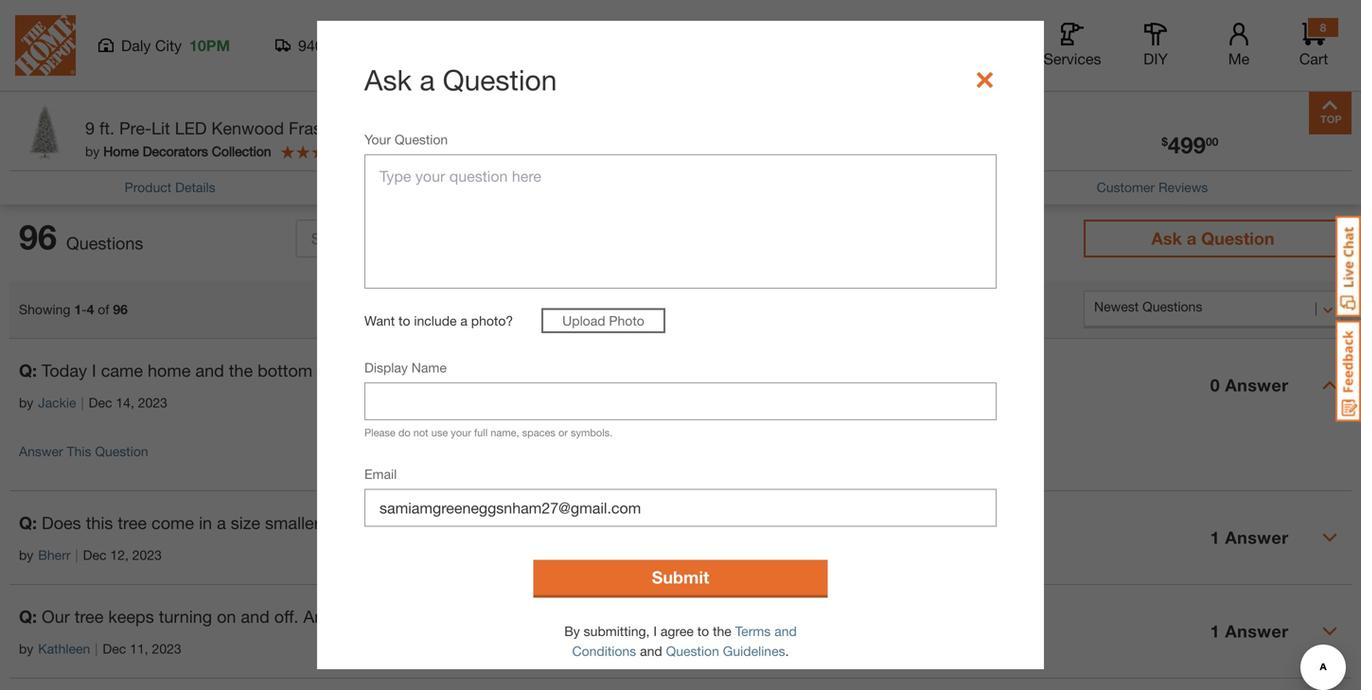 Task type: describe. For each thing, give the bounding box(es) containing it.
0 vertical spatial to
[[399, 313, 411, 328]]

1 vertical spatial this
[[86, 513, 113, 533]]

94015
[[298, 36, 340, 54]]

and right on
[[241, 606, 270, 627]]

and right home
[[195, 360, 224, 380]]

dec for tree
[[103, 641, 126, 657]]

feedback link image
[[1336, 320, 1362, 422]]

pre-
[[119, 118, 152, 138]]

jackie
[[38, 395, 76, 410]]

help!!
[[917, 360, 961, 380]]

tree
[[554, 118, 586, 138]]

top button
[[1310, 92, 1352, 134]]

in
[[199, 513, 212, 533]]

the inside main content
[[713, 623, 732, 639]]

bherr button
[[38, 545, 71, 565]]

$
[[1162, 135, 1169, 148]]

showing 1 - 4 of 96
[[19, 301, 128, 317]]

cart
[[1300, 50, 1329, 68]]

ask a question inside button
[[1152, 228, 1275, 248]]

showing
[[19, 301, 70, 317]]

$ 499 00
[[1162, 131, 1219, 158]]

lit
[[152, 118, 170, 138]]

q: for q: our tree keeps turning on and off. any suggestions?
[[19, 606, 37, 627]]

my
[[337, 360, 360, 380]]

499
[[1169, 131, 1206, 158]]

2 horizontal spatial tree
[[365, 360, 394, 380]]

0 vertical spatial questions
[[9, 126, 92, 146]]

0 vertical spatial specifications
[[9, 58, 125, 78]]

96 questions
[[19, 216, 143, 257]]

by for today
[[19, 395, 33, 410]]

9
[[85, 118, 95, 138]]

come
[[152, 513, 194, 533]]

terms and conditions link
[[572, 623, 797, 659]]

shop all button
[[959, 23, 1020, 68]]

1 horizontal spatial specifications
[[437, 179, 520, 195]]

does
[[42, 513, 81, 533]]

services
[[1044, 50, 1102, 68]]

please
[[365, 427, 396, 439]]

1 for does this tree come in a size smaller than 7.5ft?
[[1211, 527, 1221, 548]]

me
[[1229, 50, 1250, 68]]

want to include a photo?
[[365, 313, 513, 328]]

2023 for home
[[138, 395, 168, 410]]

8
[[1321, 21, 1327, 34]]

photo?
[[471, 313, 513, 328]]

kathleen button
[[38, 639, 90, 659]]

conditions
[[572, 643, 637, 659]]

ask a question main content
[[0, 0, 1362, 690]]

i right luckily
[[719, 360, 723, 380]]

jackie button
[[38, 393, 76, 413]]

a left photo?
[[461, 313, 468, 328]]

1 for our tree keeps turning on and off. any suggestions?
[[1211, 621, 1221, 641]]

1 horizontal spatial this
[[575, 360, 603, 380]]

cart 8
[[1300, 21, 1329, 68]]

dec for i
[[89, 395, 112, 410]]

answer this question
[[19, 443, 148, 459]]

1 vertical spatial 96
[[19, 216, 57, 257]]

| for this
[[75, 547, 78, 563]]

ft.
[[99, 118, 115, 138]]

ask inside button
[[1152, 228, 1183, 248]]

2023 for come
[[132, 547, 162, 563]]

the inside questions element
[[229, 360, 253, 380]]

close image
[[974, 68, 997, 92]]

me button
[[1209, 23, 1270, 68]]

terms and conditions
[[572, 623, 797, 659]]

your question
[[365, 132, 448, 147]]

by bherr | dec 12, 2023
[[19, 547, 162, 563]]

ask a question inside main content
[[365, 63, 557, 96]]

questions & answers 96 questions
[[9, 126, 183, 171]]

our
[[42, 606, 70, 627]]

2 vertical spatial tree
[[75, 606, 104, 627]]

question down 'agree' in the bottom of the page
[[666, 643, 720, 659]]

question guidelines link
[[666, 643, 786, 659]]

0
[[1211, 375, 1221, 395]]

spaces
[[522, 427, 556, 439]]

daly city 10pm
[[121, 36, 230, 54]]

photo
[[609, 313, 645, 328]]

( 547 )
[[361, 145, 384, 157]]

product details
[[125, 179, 216, 195]]

bottom
[[258, 360, 313, 380]]

fraser
[[289, 118, 337, 138]]

product image image
[[14, 101, 76, 163]]

1 vertical spatial tree
[[118, 513, 147, 533]]

Type your question here text field
[[365, 154, 997, 289]]

keeps
[[108, 606, 154, 627]]

4
[[87, 301, 94, 317]]

(
[[361, 145, 364, 157]]

-
[[82, 301, 87, 317]]

diy button
[[1126, 23, 1187, 68]]

bherr
[[38, 547, 71, 563]]

size
[[231, 513, 260, 533]]

by home decorators collection
[[85, 143, 271, 159]]

name,
[[491, 427, 520, 439]]

by submitting, i agree to the
[[565, 623, 732, 639]]

and inside terms and conditions
[[775, 623, 797, 639]]

&
[[97, 126, 108, 146]]

suggestions?
[[337, 606, 439, 627]]

decorated
[[788, 360, 866, 380]]

your
[[451, 427, 471, 439]]

1 vertical spatial questions
[[28, 156, 88, 171]]

submit
[[652, 567, 710, 587]]

decorators
[[143, 143, 208, 159]]

off.
[[274, 606, 299, 627]]

or
[[559, 427, 568, 439]]

of inside questions element
[[317, 360, 332, 380]]

2023 for turning
[[152, 641, 182, 657]]



Task type: vqa. For each thing, say whether or not it's contained in the screenshot.
least!
no



Task type: locate. For each thing, give the bounding box(es) containing it.
of
[[98, 301, 109, 317], [317, 360, 332, 380]]

0 horizontal spatial specifications
[[9, 58, 125, 78]]

submitting,
[[584, 623, 650, 639]]

customer reviews
[[1097, 179, 1209, 195]]

10pm
[[189, 36, 230, 54]]

ask a question down reviews
[[1152, 228, 1275, 248]]

specifications
[[9, 58, 125, 78], [437, 179, 520, 195]]

fix
[[553, 360, 571, 380]]

2 vertical spatial q:
[[19, 606, 37, 627]]

| right the bherr
[[75, 547, 78, 563]]

1 vertical spatial the
[[713, 623, 732, 639]]

2023 right 11,
[[152, 641, 182, 657]]

ask up flocked
[[365, 63, 412, 96]]

the left bottom
[[229, 360, 253, 380]]

i left the came
[[92, 360, 96, 380]]

0 vertical spatial this
[[575, 360, 603, 380]]

i left 'agree' in the bottom of the page
[[654, 623, 657, 639]]

question inside button
[[1202, 228, 1275, 248]]

q:
[[19, 360, 37, 380], [19, 513, 37, 533], [19, 606, 37, 627]]

a up artificial
[[420, 63, 435, 96]]

1 horizontal spatial |
[[81, 395, 84, 410]]

question right the this
[[95, 443, 148, 459]]

can
[[508, 360, 539, 380]]

luckily
[[661, 360, 714, 380]]

question down reviews
[[1202, 228, 1275, 248]]

it
[[871, 360, 880, 380]]

q: our tree keeps turning on and off. any suggestions?
[[19, 606, 439, 627]]

answer this question link
[[19, 443, 148, 459]]

q: today i came home and the bottom of my tree isn't lit!!!!???? can i fix this issue? luckily i haven't decorated it yet! help!!
[[19, 360, 961, 380]]

answer
[[1226, 375, 1289, 395], [19, 443, 63, 459], [1226, 527, 1289, 548], [1226, 621, 1289, 641]]

1 q: from the top
[[19, 360, 37, 380]]

this
[[67, 443, 91, 459]]

| for i
[[81, 395, 84, 410]]

None text field
[[365, 382, 997, 420]]

to right want
[[399, 313, 411, 328]]

0 vertical spatial ask
[[365, 63, 412, 96]]

specifications up 9
[[9, 58, 125, 78]]

of right 4
[[98, 301, 109, 317]]

kathleen
[[38, 641, 90, 657]]

1 vertical spatial q:
[[19, 513, 37, 533]]

1 vertical spatial of
[[317, 360, 332, 380]]

by
[[565, 623, 580, 639]]

and down by submitting, i agree to the at bottom
[[640, 643, 663, 659]]

product details button
[[125, 177, 216, 197], [125, 177, 216, 197]]

1 vertical spatial 1
[[1211, 527, 1221, 548]]

00
[[1206, 135, 1219, 148]]

display
[[365, 360, 408, 375]]

and up .
[[775, 623, 797, 639]]

ask inside main content
[[365, 63, 412, 96]]

12,
[[110, 547, 129, 563]]

home
[[148, 360, 191, 380]]

live chat image
[[1336, 216, 1362, 317]]

by jackie | dec 14, 2023
[[19, 395, 168, 410]]

agree
[[661, 623, 694, 639]]

questions left &
[[9, 126, 92, 146]]

by left kathleen
[[19, 641, 33, 657]]

by for our
[[19, 641, 33, 657]]

a down reviews
[[1187, 228, 1197, 248]]

guidelines
[[723, 643, 786, 659]]

7.5ft?
[[363, 513, 406, 533]]

yet!
[[884, 360, 912, 380]]

0 vertical spatial ask a question
[[365, 63, 557, 96]]

q: for q: does this tree come in a size smaller than 7.5ft?
[[19, 513, 37, 533]]

1 vertical spatial 2023
[[132, 547, 162, 563]]

product
[[125, 179, 172, 195]]

1 vertical spatial 1 answer
[[1211, 621, 1289, 641]]

answer for our tree keeps turning on and off. any suggestions?
[[1226, 621, 1289, 641]]

2 vertical spatial 96
[[113, 301, 128, 317]]

today
[[42, 360, 87, 380]]

1 horizontal spatial ask
[[1152, 228, 1183, 248]]

2 horizontal spatial |
[[95, 641, 98, 657]]

customer reviews button
[[1097, 177, 1209, 197], [1097, 177, 1209, 197]]

1 horizontal spatial of
[[317, 360, 332, 380]]

1 horizontal spatial tree
[[118, 513, 147, 533]]

question
[[443, 63, 557, 96], [395, 132, 448, 147], [1202, 228, 1275, 248], [95, 443, 148, 459], [666, 643, 720, 659]]

2 vertical spatial dec
[[103, 641, 126, 657]]

i inside main content
[[654, 623, 657, 639]]

0 horizontal spatial to
[[399, 313, 411, 328]]

than
[[325, 513, 358, 533]]

a right 'in'
[[217, 513, 226, 533]]

2 vertical spatial questions
[[66, 233, 143, 253]]

| for tree
[[95, 641, 98, 657]]

1 1 answer from the top
[[1211, 527, 1289, 548]]

| right kathleen
[[95, 641, 98, 657]]

1 answer for q: our tree keeps turning on and off. any suggestions?
[[1211, 621, 1289, 641]]

use
[[432, 427, 448, 439]]

upload
[[563, 313, 606, 328]]

2 vertical spatial 1
[[1211, 621, 1221, 641]]

artificial
[[407, 118, 468, 138]]

1 answer for q: does this tree come in a size smaller than 7.5ft?
[[1211, 527, 1289, 548]]

questions up 4
[[66, 233, 143, 253]]

the home depot logo image
[[15, 15, 76, 76]]

q: left our
[[19, 606, 37, 627]]

0 vertical spatial dec
[[89, 395, 112, 410]]

Search Questions & Answers text field
[[296, 220, 932, 257]]

tree up 12,
[[118, 513, 147, 533]]

0 vertical spatial 1 answer
[[1211, 527, 1289, 548]]

a inside questions element
[[217, 513, 226, 533]]

2 vertical spatial 2023
[[152, 641, 182, 657]]

your
[[365, 132, 391, 147]]

1 vertical spatial ask a question
[[1152, 228, 1275, 248]]

2023 right 14,
[[138, 395, 168, 410]]

0 horizontal spatial tree
[[75, 606, 104, 627]]

isn't
[[399, 360, 430, 380]]

answer for does this tree come in a size smaller than 7.5ft?
[[1226, 527, 1289, 548]]

question up christmas
[[443, 63, 557, 96]]

0 vertical spatial q:
[[19, 360, 37, 380]]

by left jackie
[[19, 395, 33, 410]]

2023 right 12,
[[132, 547, 162, 563]]

questions
[[9, 126, 92, 146], [28, 156, 88, 171], [66, 233, 143, 253]]

specifications down christmas
[[437, 179, 520, 195]]

0 horizontal spatial the
[[229, 360, 253, 380]]

ask a question up artificial
[[365, 63, 557, 96]]

2 vertical spatial |
[[95, 641, 98, 657]]

questions inside 96 questions
[[66, 233, 143, 253]]

dec left 14,
[[89, 395, 112, 410]]

0 vertical spatial the
[[229, 360, 253, 380]]

services button
[[1043, 23, 1103, 68]]

q: does this tree come in a size smaller than 7.5ft?
[[19, 513, 406, 533]]

dec left 12,
[[83, 547, 107, 563]]

by for does
[[19, 547, 33, 563]]

1 vertical spatial ask
[[1152, 228, 1183, 248]]

submit button
[[534, 560, 828, 595]]

this up by bherr | dec 12, 2023
[[86, 513, 113, 533]]

dec left 11,
[[103, 641, 126, 657]]

to up the and question guidelines .
[[698, 623, 709, 639]]

haven't
[[728, 360, 783, 380]]

0 horizontal spatial |
[[75, 547, 78, 563]]

1 horizontal spatial the
[[713, 623, 732, 639]]

include
[[414, 313, 457, 328]]

question right )
[[395, 132, 448, 147]]

0 horizontal spatial of
[[98, 301, 109, 317]]

any
[[303, 606, 333, 627]]

please do not use your full name, spaces or symbols.
[[365, 427, 613, 439]]

on
[[217, 606, 236, 627]]

0 vertical spatial 96
[[9, 156, 24, 171]]

| right jackie
[[81, 395, 84, 410]]

1 vertical spatial specifications
[[437, 179, 520, 195]]

q: for q: today i came home and the bottom of my tree isn't lit!!!!???? can i fix this issue? luckily i haven't decorated it yet! help!!
[[19, 360, 37, 380]]

answers
[[113, 126, 183, 146]]

14,
[[116, 395, 134, 410]]

tree right our
[[75, 606, 104, 627]]

|
[[81, 395, 84, 410], [75, 547, 78, 563], [95, 641, 98, 657]]

questions element
[[9, 338, 1352, 690]]

of left my
[[317, 360, 332, 380]]

all
[[1001, 50, 1018, 68]]

ask a question
[[365, 63, 557, 96], [1152, 228, 1275, 248]]

want
[[365, 313, 395, 328]]

tree right my
[[365, 360, 394, 380]]

home
[[103, 143, 139, 159]]

dec for this
[[83, 547, 107, 563]]

0 vertical spatial 1
[[74, 301, 82, 317]]

issue?
[[607, 360, 656, 380]]

the up question guidelines link
[[713, 623, 732, 639]]

by left the bherr
[[19, 547, 33, 563]]

upload photo
[[563, 313, 645, 328]]

0 vertical spatial |
[[81, 395, 84, 410]]

not
[[414, 427, 429, 439]]

2023
[[138, 395, 168, 410], [132, 547, 162, 563], [152, 641, 182, 657]]

94015 button
[[276, 36, 341, 55]]

answer for today i came home and the bottom of my tree isn't lit!!!!???? can i fix this issue? luckily i haven't decorated it yet! help!!
[[1226, 375, 1289, 395]]

0 horizontal spatial this
[[86, 513, 113, 533]]

symbols.
[[571, 427, 613, 439]]

ask down "customer reviews"
[[1152, 228, 1183, 248]]

kenwood
[[212, 118, 284, 138]]

full
[[474, 427, 488, 439]]

diy
[[1144, 50, 1169, 68]]

2 q: from the top
[[19, 513, 37, 533]]

0 horizontal spatial ask
[[365, 63, 412, 96]]

shop
[[961, 50, 997, 68]]

a inside button
[[1187, 228, 1197, 248]]

1 vertical spatial to
[[698, 623, 709, 639]]

1 horizontal spatial to
[[698, 623, 709, 639]]

1 vertical spatial |
[[75, 547, 78, 563]]

questions down 9
[[28, 156, 88, 171]]

this right fix
[[575, 360, 603, 380]]

1 horizontal spatial ask a question
[[1152, 228, 1275, 248]]

1 vertical spatial dec
[[83, 547, 107, 563]]

do
[[399, 427, 411, 439]]

shop all
[[961, 50, 1018, 68]]

None text field
[[365, 489, 997, 527]]

name
[[412, 360, 447, 375]]

q: left today
[[19, 360, 37, 380]]

came
[[101, 360, 143, 380]]

0 horizontal spatial ask a question
[[365, 63, 557, 96]]

0 vertical spatial tree
[[365, 360, 394, 380]]

dec
[[89, 395, 112, 410], [83, 547, 107, 563], [103, 641, 126, 657]]

i left fix
[[544, 360, 548, 380]]

96 inside the questions & answers 96 questions
[[9, 156, 24, 171]]

0 vertical spatial of
[[98, 301, 109, 317]]

0 vertical spatial 2023
[[138, 395, 168, 410]]

none text field inside the ask a question main content
[[365, 489, 997, 527]]

christmas
[[472, 118, 550, 138]]

by down 9
[[85, 143, 100, 159]]

this
[[575, 360, 603, 380], [86, 513, 113, 533]]

reviews
[[1159, 179, 1209, 195]]

daly
[[121, 36, 151, 54]]

2 1 answer from the top
[[1211, 621, 1289, 641]]

customer
[[1097, 179, 1155, 195]]

3 q: from the top
[[19, 606, 37, 627]]

by kathleen | dec 11, 2023
[[19, 641, 182, 657]]

q: left does
[[19, 513, 37, 533]]

lit!!!!????
[[435, 360, 503, 380]]



